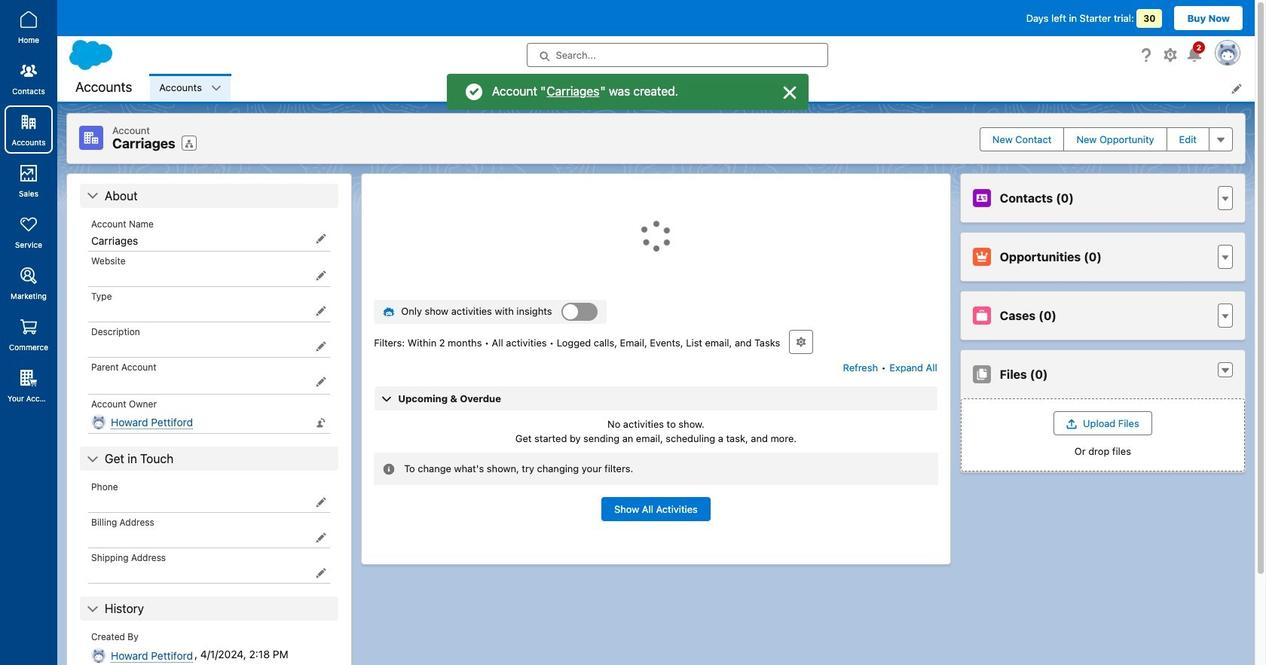 Task type: describe. For each thing, give the bounding box(es) containing it.
edit parent account image
[[316, 377, 327, 387]]

edit shipping address image
[[316, 568, 327, 579]]

2 vertical spatial text default image
[[87, 604, 99, 616]]

edit billing address image
[[316, 533, 327, 543]]

success alert dialog
[[447, 74, 808, 110]]

edit phone image
[[316, 497, 327, 508]]

files element
[[960, 349, 1246, 473]]

opportunities image
[[973, 248, 991, 266]]

edit description image
[[316, 341, 327, 352]]



Task type: vqa. For each thing, say whether or not it's contained in the screenshot.
left Select an Option TEXT FIELD
no



Task type: locate. For each thing, give the bounding box(es) containing it.
status
[[374, 453, 938, 485]]

large image
[[781, 84, 799, 102]]

edit website image
[[316, 271, 327, 281]]

1 vertical spatial text default image
[[87, 190, 99, 202]]

edit type image
[[316, 306, 327, 317]]

list item
[[150, 74, 231, 102]]

text default image inside files element
[[1220, 366, 1231, 376]]

list
[[150, 74, 1255, 102]]

cases image
[[973, 306, 991, 324]]

edit account name image
[[316, 234, 327, 244]]

text default image
[[383, 306, 395, 318], [1220, 366, 1231, 376], [87, 454, 99, 466], [383, 464, 395, 476]]

0 vertical spatial text default image
[[211, 83, 222, 94]]

text default image
[[211, 83, 222, 94], [87, 190, 99, 202], [87, 604, 99, 616]]

contacts image
[[973, 189, 991, 207]]



